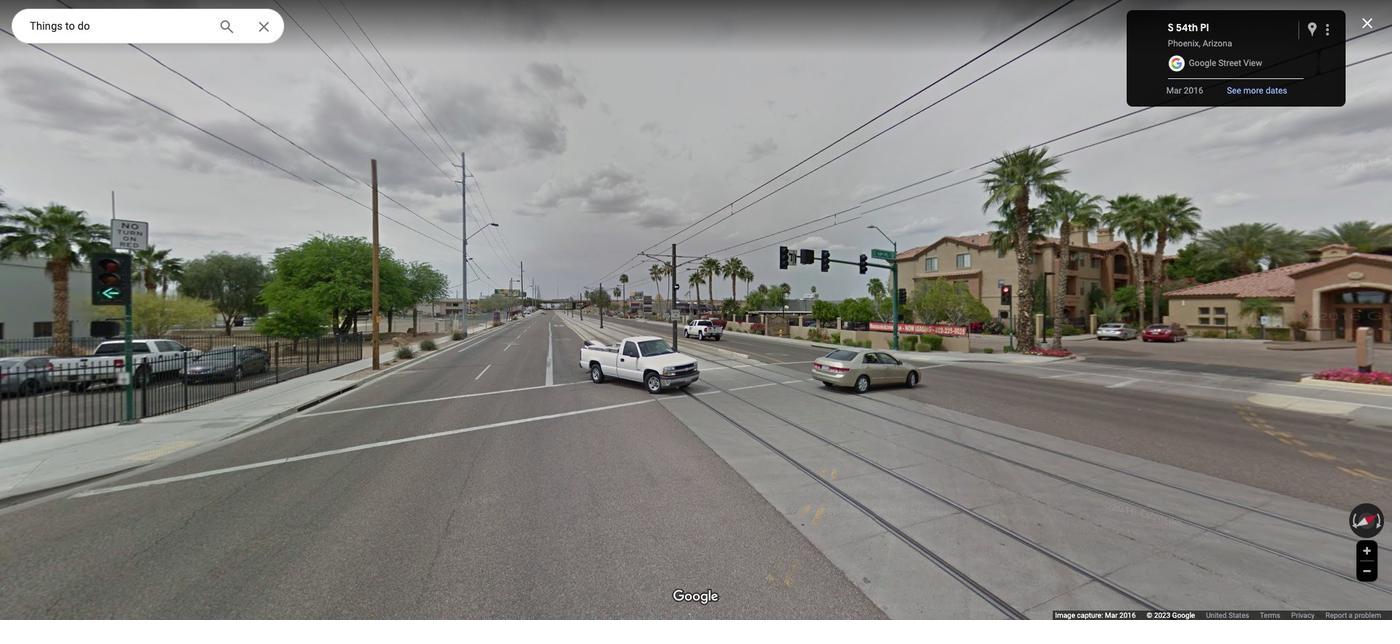 Task type: vqa. For each thing, say whether or not it's contained in the screenshot.
the report a problem link
yes



Task type: describe. For each thing, give the bounding box(es) containing it.
see more dates button
[[1224, 82, 1292, 99]]

street
[[1219, 58, 1242, 68]]

54th
[[1177, 21, 1199, 34]]

none search field inside google maps element
[[12, 9, 284, 44]]

google maps element
[[0, 0, 1393, 620]]

zoom out image
[[1362, 566, 1373, 577]]

see more dates
[[1228, 86, 1288, 96]]

phoenix,
[[1168, 38, 1201, 49]]

zoom in image
[[1362, 546, 1373, 556]]

1 horizontal spatial mar
[[1167, 86, 1182, 96]]

arizona
[[1203, 38, 1233, 49]]

pl
[[1201, 21, 1209, 34]]

terms
[[1261, 612, 1281, 620]]

united states button
[[1207, 611, 1250, 620]]

report a problem link
[[1326, 611, 1382, 620]]

Things to do field
[[12, 9, 284, 44]]

© 2023 google
[[1147, 612, 1196, 620]]

a
[[1350, 612, 1354, 620]]

terms button
[[1261, 611, 1281, 620]]

s
[[1168, 21, 1174, 34]]

google inside footer
[[1173, 612, 1196, 620]]

2023
[[1155, 612, 1171, 620]]

image capture: mar 2016
[[1056, 612, 1136, 620]]

google street view
[[1189, 58, 1263, 68]]



Task type: locate. For each thing, give the bounding box(es) containing it.
more
[[1244, 86, 1264, 96]]

©
[[1147, 612, 1153, 620]]

image
[[1056, 612, 1076, 620]]

footer
[[1056, 611, 1393, 620]]

2016 down view google street view's profile image
[[1184, 86, 1204, 96]]

2016 left © at the bottom
[[1120, 612, 1136, 620]]

states
[[1229, 612, 1250, 620]]

None field
[[30, 17, 207, 35]]

2016
[[1184, 86, 1204, 96], [1120, 612, 1136, 620]]

google street view link
[[1189, 58, 1263, 68]]

problem
[[1355, 612, 1382, 620]]

none field inside things to do field
[[30, 17, 207, 35]]

1 vertical spatial google
[[1173, 612, 1196, 620]]

google
[[1189, 58, 1217, 68], [1173, 612, 1196, 620]]

report a problem
[[1326, 612, 1382, 620]]

1 vertical spatial mar
[[1106, 612, 1118, 620]]

united states
[[1207, 612, 1250, 620]]

privacy
[[1292, 612, 1315, 620]]

s 54th pl phoenix, arizona
[[1168, 21, 1233, 49]]

united
[[1207, 612, 1227, 620]]

view google street view's profile image
[[1168, 55, 1186, 73]]

mar
[[1167, 86, 1182, 96], [1106, 612, 1118, 620]]

None search field
[[12, 9, 284, 44]]

mar down view google street view's profile image
[[1167, 86, 1182, 96]]

1 horizontal spatial 2016
[[1184, 86, 1204, 96]]

dates
[[1266, 86, 1288, 96]]

mar inside footer
[[1106, 612, 1118, 620]]

mar 2016
[[1167, 86, 1204, 96]]

mar right capture:
[[1106, 612, 1118, 620]]

report
[[1326, 612, 1348, 620]]

1 vertical spatial 2016
[[1120, 612, 1136, 620]]

footer inside google maps element
[[1056, 611, 1393, 620]]

footer containing image capture: mar 2016
[[1056, 611, 1393, 620]]

0 vertical spatial google
[[1189, 58, 1217, 68]]

capture:
[[1078, 612, 1104, 620]]

0 vertical spatial mar
[[1167, 86, 1182, 96]]

google right 2023
[[1173, 612, 1196, 620]]

google down arizona in the right of the page
[[1189, 58, 1217, 68]]

0 vertical spatial 2016
[[1184, 86, 1204, 96]]

2016 inside footer
[[1120, 612, 1136, 620]]

view
[[1244, 58, 1263, 68]]

see
[[1228, 86, 1242, 96]]

0 horizontal spatial mar
[[1106, 612, 1118, 620]]

0 horizontal spatial 2016
[[1120, 612, 1136, 620]]

privacy button
[[1292, 611, 1315, 620]]



